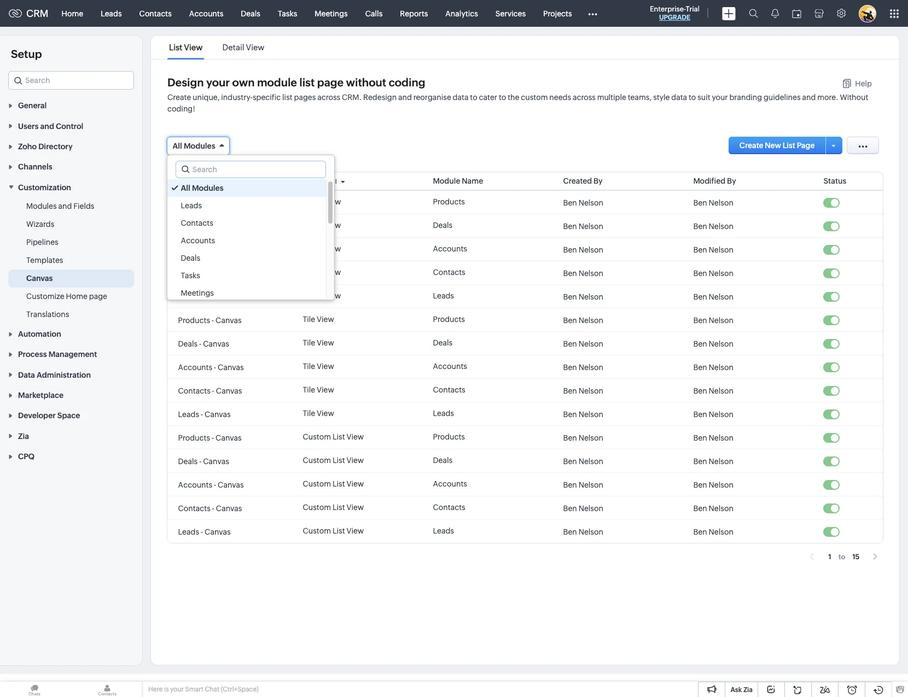 Task type: vqa. For each thing, say whether or not it's contained in the screenshot.


Task type: locate. For each thing, give the bounding box(es) containing it.
2 data from the left
[[671, 93, 687, 102]]

all down coding!
[[173, 142, 182, 150]]

leads - canvas for tile view
[[178, 410, 231, 419]]

5 table from the top
[[303, 292, 322, 300]]

all modules inside "option"
[[181, 184, 224, 193]]

list for leads
[[333, 527, 345, 536]]

0 horizontal spatial across
[[317, 93, 340, 102]]

0 horizontal spatial tasks
[[181, 271, 200, 280]]

2 horizontal spatial your
[[712, 93, 728, 102]]

channels
[[18, 163, 52, 171]]

crm.
[[342, 93, 362, 102]]

name right module
[[462, 177, 483, 185]]

and down coding
[[398, 93, 412, 102]]

zia right ask
[[743, 687, 753, 694]]

contacts option
[[167, 214, 326, 232]]

2 name from the left
[[462, 177, 483, 185]]

3 products - canvas from the top
[[178, 434, 242, 442]]

5 tile from the top
[[303, 409, 315, 418]]

deals
[[241, 9, 260, 18], [433, 221, 452, 230], [178, 222, 198, 231], [181, 254, 200, 263], [433, 339, 452, 347], [178, 339, 198, 348], [433, 456, 452, 465], [178, 457, 198, 466]]

1 vertical spatial zia
[[743, 687, 753, 694]]

users and control button
[[0, 116, 142, 136]]

setup
[[11, 48, 42, 60]]

0 horizontal spatial list
[[282, 93, 293, 102]]

5 custom from the top
[[303, 527, 331, 536]]

and left fields
[[58, 202, 72, 210]]

1 vertical spatial tasks
[[181, 271, 200, 280]]

tasks inside tasks link
[[278, 9, 297, 18]]

contacts link
[[131, 0, 180, 27]]

multiple
[[597, 93, 626, 102]]

meetings left calls
[[315, 9, 348, 18]]

custom list view for accounts - canvas
[[303, 480, 364, 489]]

to right the 1 at the bottom right of page
[[839, 553, 845, 561]]

0 vertical spatial leads - canvas
[[178, 292, 231, 301]]

1 accounts - canvas from the top
[[178, 245, 244, 254]]

deals inside deals link
[[241, 9, 260, 18]]

0 vertical spatial list
[[299, 76, 315, 89]]

help
[[855, 79, 872, 88]]

4 tile from the top
[[303, 386, 315, 394]]

your right is
[[170, 686, 184, 694]]

leads - canvas for custom list view
[[178, 528, 231, 536]]

list box
[[167, 179, 334, 302]]

0 horizontal spatial data
[[453, 93, 469, 102]]

2 custom from the top
[[303, 456, 331, 465]]

enterprise-
[[650, 5, 686, 13]]

2 vertical spatial deals - canvas
[[178, 457, 229, 466]]

data left cater in the top right of the page
[[453, 93, 469, 102]]

2 deals - canvas from the top
[[178, 339, 229, 348]]

3 tile view from the top
[[303, 362, 334, 371]]

create menu element
[[716, 0, 742, 27]]

1 data from the left
[[453, 93, 469, 102]]

2 vertical spatial leads - canvas
[[178, 528, 231, 536]]

module
[[257, 76, 297, 89]]

3 custom from the top
[[303, 480, 331, 489]]

to left the
[[499, 93, 506, 102]]

list for module
[[299, 76, 315, 89]]

and right users on the left top
[[40, 122, 54, 131]]

nelson
[[579, 198, 603, 207], [709, 198, 734, 207], [579, 222, 603, 231], [709, 222, 734, 231], [579, 245, 603, 254], [709, 245, 734, 254], [579, 269, 603, 278], [709, 269, 734, 278], [579, 292, 603, 301], [709, 292, 734, 301], [579, 316, 603, 325], [709, 316, 734, 325], [579, 339, 603, 348], [709, 339, 734, 348], [579, 363, 603, 372], [709, 363, 734, 372], [579, 387, 603, 395], [709, 387, 734, 395], [579, 410, 603, 419], [709, 410, 734, 419], [579, 434, 603, 442], [709, 434, 734, 442], [579, 457, 603, 466], [709, 457, 734, 466], [579, 481, 603, 489], [709, 481, 734, 489], [579, 504, 603, 513], [709, 504, 734, 513], [579, 528, 603, 536], [709, 528, 734, 536]]

0 vertical spatial your
[[206, 76, 230, 89]]

your right suit
[[712, 93, 728, 102]]

1 horizontal spatial data
[[671, 93, 687, 102]]

custom list view for contacts - canvas
[[303, 503, 364, 512]]

3 leads - canvas from the top
[[178, 528, 231, 536]]

2 accounts - canvas from the top
[[178, 363, 244, 372]]

2 by from the left
[[727, 177, 736, 185]]

1 custom list view from the top
[[303, 433, 364, 441]]

the
[[508, 93, 519, 102]]

canvas link
[[26, 273, 53, 284]]

1 horizontal spatial by
[[727, 177, 736, 185]]

home right customize
[[66, 292, 88, 301]]

more.
[[817, 93, 838, 102]]

15
[[852, 553, 860, 561]]

0 vertical spatial all modules
[[173, 142, 215, 150]]

and
[[398, 93, 412, 102], [802, 93, 816, 102], [40, 122, 54, 131], [58, 202, 72, 210]]

modules up canvas name
[[184, 142, 215, 150]]

custom
[[521, 93, 548, 102]]

0 vertical spatial modules
[[184, 142, 215, 150]]

2 custom list view from the top
[[303, 456, 364, 465]]

data
[[453, 93, 469, 102], [671, 93, 687, 102]]

name up leads option
[[206, 177, 227, 185]]

page
[[317, 76, 344, 89], [89, 292, 107, 301]]

deals option
[[167, 249, 326, 267]]

3 contacts - canvas from the top
[[178, 504, 242, 513]]

deals inside deals option
[[181, 254, 200, 263]]

custom for products - canvas
[[303, 433, 331, 441]]

create inside create new list page button
[[740, 141, 763, 150]]

across right needs
[[573, 93, 596, 102]]

1 vertical spatial page
[[89, 292, 107, 301]]

2 vertical spatial contacts - canvas
[[178, 504, 242, 513]]

to
[[470, 93, 477, 102], [499, 93, 506, 102], [689, 93, 696, 102], [839, 553, 845, 561]]

chats image
[[0, 682, 69, 698]]

2 vertical spatial accounts - canvas
[[178, 481, 244, 489]]

1 vertical spatial all modules
[[181, 184, 224, 193]]

and inside dropdown button
[[40, 122, 54, 131]]

create
[[167, 93, 191, 102], [740, 141, 763, 150]]

ben
[[563, 198, 577, 207], [693, 198, 707, 207], [563, 222, 577, 231], [693, 222, 707, 231], [563, 245, 577, 254], [693, 245, 707, 254], [563, 269, 577, 278], [693, 269, 707, 278], [563, 292, 577, 301], [693, 292, 707, 301], [563, 316, 577, 325], [693, 316, 707, 325], [563, 339, 577, 348], [693, 339, 707, 348], [563, 363, 577, 372], [693, 363, 707, 372], [563, 387, 577, 395], [693, 387, 707, 395], [563, 410, 577, 419], [693, 410, 707, 419], [563, 434, 577, 442], [693, 434, 707, 442], [563, 457, 577, 466], [693, 457, 707, 466], [563, 481, 577, 489], [693, 481, 707, 489], [563, 504, 577, 513], [693, 504, 707, 513], [563, 528, 577, 536], [693, 528, 707, 536]]

pipelines
[[26, 238, 58, 247]]

custom for deals - canvas
[[303, 456, 331, 465]]

-
[[212, 198, 214, 207], [199, 222, 202, 231], [214, 245, 216, 254], [212, 269, 214, 278], [201, 292, 203, 301], [212, 316, 214, 325], [199, 339, 202, 348], [214, 363, 216, 372], [212, 387, 214, 395], [201, 410, 203, 419], [212, 434, 214, 442], [199, 457, 202, 466], [214, 481, 216, 489], [212, 504, 214, 513], [201, 528, 203, 536]]

by right 'modified'
[[727, 177, 736, 185]]

tile view for leads - canvas
[[303, 409, 334, 418]]

accounts inside "accounts" option
[[181, 236, 215, 245]]

all down all modules field
[[181, 184, 190, 193]]

cpq button
[[0, 446, 142, 467]]

process management button
[[0, 344, 142, 365]]

list inside create unique, industry-specific list pages across crm. redesign and reorganise data to cater to the custom needs across multiple teams, style data to suit your branding guidelines and more. without coding!
[[282, 93, 293, 102]]

home
[[62, 9, 83, 18], [66, 292, 88, 301]]

1 tile view from the top
[[303, 315, 334, 324]]

list up pages
[[299, 76, 315, 89]]

2 contacts - canvas from the top
[[178, 387, 242, 395]]

analytics
[[445, 9, 478, 18]]

enterprise-trial upgrade
[[650, 5, 700, 21]]

table for deals - canvas
[[303, 221, 322, 230]]

redesign
[[363, 93, 397, 102]]

0 vertical spatial zia
[[18, 432, 29, 441]]

modules inside customization region
[[26, 202, 57, 210]]

5 tile view from the top
[[303, 409, 334, 418]]

all modules up canvas name
[[173, 142, 215, 150]]

modules down search text box
[[192, 184, 224, 193]]

list inside button
[[783, 141, 795, 150]]

and left more.
[[802, 93, 816, 102]]

1 across from the left
[[317, 93, 340, 102]]

zia button
[[0, 426, 142, 446]]

general button
[[0, 95, 142, 116]]

2 tile from the top
[[303, 339, 315, 347]]

developer space
[[18, 412, 80, 420]]

1 vertical spatial contacts - canvas
[[178, 387, 242, 395]]

1 vertical spatial meetings
[[181, 289, 214, 298]]

users
[[18, 122, 39, 131]]

0 vertical spatial tasks
[[278, 9, 297, 18]]

products - canvas
[[178, 198, 242, 207], [178, 316, 242, 325], [178, 434, 242, 442]]

2 vertical spatial products - canvas
[[178, 434, 242, 442]]

1 vertical spatial your
[[712, 93, 728, 102]]

by for modified by
[[727, 177, 736, 185]]

4 table from the top
[[303, 268, 322, 277]]

list down design your own module list page without coding
[[282, 93, 293, 102]]

2 leads - canvas from the top
[[178, 410, 231, 419]]

name
[[206, 177, 227, 185], [462, 177, 483, 185]]

is
[[164, 686, 169, 694]]

tile for deals - canvas
[[303, 339, 315, 347]]

4 table view from the top
[[303, 268, 341, 277]]

1 vertical spatial create
[[740, 141, 763, 150]]

table view for accounts - canvas
[[303, 245, 341, 253]]

channels button
[[0, 156, 142, 177]]

leads - canvas
[[178, 292, 231, 301], [178, 410, 231, 419], [178, 528, 231, 536]]

type
[[303, 177, 320, 185]]

3 accounts - canvas from the top
[[178, 481, 244, 489]]

1 by from the left
[[594, 177, 603, 185]]

all modules down all modules field
[[181, 184, 224, 193]]

1 vertical spatial deals - canvas
[[178, 339, 229, 348]]

0 horizontal spatial name
[[206, 177, 227, 185]]

list for specific
[[282, 93, 293, 102]]

meetings
[[315, 9, 348, 18], [181, 289, 214, 298]]

0 vertical spatial page
[[317, 76, 344, 89]]

all inside "option"
[[181, 184, 190, 193]]

trial
[[686, 5, 700, 13]]

zia
[[18, 432, 29, 441], [743, 687, 753, 694]]

list
[[159, 36, 274, 59]]

All Modules field
[[167, 137, 230, 155]]

None field
[[8, 71, 134, 90]]

own
[[232, 76, 255, 89]]

create inside create unique, industry-specific list pages across crm. redesign and reorganise data to cater to the custom needs across multiple teams, style data to suit your branding guidelines and more. without coding!
[[167, 93, 191, 102]]

1 deals - canvas from the top
[[178, 222, 229, 231]]

modules inside "option"
[[192, 184, 224, 193]]

here is your smart chat (ctrl+space)
[[148, 686, 259, 694]]

2 products - canvas from the top
[[178, 316, 242, 325]]

1 vertical spatial modules
[[192, 184, 224, 193]]

needs
[[549, 93, 571, 102]]

1 leads - canvas from the top
[[178, 292, 231, 301]]

all inside field
[[173, 142, 182, 150]]

2 table view from the top
[[303, 221, 341, 230]]

list for accounts
[[333, 480, 345, 489]]

1 vertical spatial accounts - canvas
[[178, 363, 244, 372]]

1 tile from the top
[[303, 315, 315, 324]]

1 horizontal spatial across
[[573, 93, 596, 102]]

and inside customization region
[[58, 202, 72, 210]]

zia up cpq
[[18, 432, 29, 441]]

across left crm.
[[317, 93, 340, 102]]

0 vertical spatial contacts - canvas
[[178, 269, 242, 278]]

0 vertical spatial home
[[62, 9, 83, 18]]

contacts - canvas for table view
[[178, 269, 242, 278]]

by for created by
[[594, 177, 603, 185]]

by
[[594, 177, 603, 185], [727, 177, 736, 185]]

teams,
[[628, 93, 652, 102]]

2 tile view from the top
[[303, 339, 334, 347]]

automation
[[18, 330, 61, 339]]

1 vertical spatial home
[[66, 292, 88, 301]]

meetings option
[[167, 284, 326, 302]]

3 tile from the top
[[303, 362, 315, 371]]

4 custom from the top
[[303, 503, 331, 512]]

leads inside option
[[181, 201, 202, 210]]

without
[[346, 76, 386, 89]]

calendar image
[[792, 9, 801, 18]]

1 horizontal spatial list
[[299, 76, 315, 89]]

meetings down tasks option
[[181, 289, 214, 298]]

your inside create unique, industry-specific list pages across crm. redesign and reorganise data to cater to the custom needs across multiple teams, style data to suit your branding guidelines and more. without coding!
[[712, 93, 728, 102]]

3 table from the top
[[303, 245, 322, 253]]

0 horizontal spatial page
[[89, 292, 107, 301]]

name for canvas name
[[206, 177, 227, 185]]

0 vertical spatial products - canvas
[[178, 198, 242, 207]]

1 vertical spatial products - canvas
[[178, 316, 242, 325]]

tile view for products - canvas
[[303, 315, 334, 324]]

create left "new"
[[740, 141, 763, 150]]

3 custom list view from the top
[[303, 480, 364, 489]]

table for contacts - canvas
[[303, 268, 322, 277]]

tile for leads - canvas
[[303, 409, 315, 418]]

accounts
[[189, 9, 223, 18], [181, 236, 215, 245], [433, 245, 467, 253], [178, 245, 212, 254], [433, 362, 467, 371], [178, 363, 212, 372], [433, 480, 467, 489], [178, 481, 212, 489]]

home right the crm
[[62, 9, 83, 18]]

0 vertical spatial accounts - canvas
[[178, 245, 244, 254]]

1 custom from the top
[[303, 433, 331, 441]]

your up "unique," on the left top of page
[[206, 76, 230, 89]]

reports link
[[391, 0, 437, 27]]

accounts inside accounts link
[[189, 9, 223, 18]]

developer
[[18, 412, 56, 420]]

all
[[173, 142, 182, 150], [330, 179, 337, 185], [181, 184, 190, 193]]

0 horizontal spatial create
[[167, 93, 191, 102]]

contacts - canvas for tile view
[[178, 387, 242, 395]]

cater
[[479, 93, 497, 102]]

create for create new list page
[[740, 141, 763, 150]]

1 horizontal spatial page
[[317, 76, 344, 89]]

1 horizontal spatial tasks
[[278, 9, 297, 18]]

created
[[563, 177, 592, 185]]

deals - canvas for custom list view
[[178, 457, 229, 466]]

0 vertical spatial create
[[167, 93, 191, 102]]

table view for contacts - canvas
[[303, 268, 341, 277]]

custom list view for leads - canvas
[[303, 527, 364, 536]]

users and control
[[18, 122, 83, 131]]

guidelines
[[764, 93, 801, 102]]

general
[[18, 101, 47, 110]]

create unique, industry-specific list pages across crm. redesign and reorganise data to cater to the custom needs across multiple teams, style data to suit your branding guidelines and more. without coding!
[[167, 93, 868, 113]]

Other Modules field
[[581, 5, 604, 22]]

modules
[[184, 142, 215, 150], [192, 184, 224, 193], [26, 202, 57, 210]]

2 vertical spatial modules
[[26, 202, 57, 210]]

1 vertical spatial leads - canvas
[[178, 410, 231, 419]]

all modules option
[[167, 179, 326, 197]]

2 table from the top
[[303, 221, 322, 230]]

custom
[[303, 433, 331, 441], [303, 456, 331, 465], [303, 480, 331, 489], [303, 503, 331, 512], [303, 527, 331, 536]]

cpq
[[18, 452, 35, 461]]

by right "created"
[[594, 177, 603, 185]]

0 horizontal spatial by
[[594, 177, 603, 185]]

here
[[148, 686, 163, 694]]

4 custom list view from the top
[[303, 503, 364, 512]]

page up 'automation' dropdown button
[[89, 292, 107, 301]]

3 deals - canvas from the top
[[178, 457, 229, 466]]

style
[[653, 93, 670, 102]]

1 vertical spatial list
[[282, 93, 293, 102]]

4 tile view from the top
[[303, 386, 334, 394]]

ben nelson
[[563, 198, 603, 207], [693, 198, 734, 207], [563, 222, 603, 231], [693, 222, 734, 231], [563, 245, 603, 254], [693, 245, 734, 254], [563, 269, 603, 278], [693, 269, 734, 278], [563, 292, 603, 301], [693, 292, 734, 301], [563, 316, 603, 325], [693, 316, 734, 325], [563, 339, 603, 348], [693, 339, 734, 348], [563, 363, 603, 372], [693, 363, 734, 372], [563, 387, 603, 395], [693, 387, 734, 395], [563, 410, 603, 419], [693, 410, 734, 419], [563, 434, 603, 442], [693, 434, 734, 442], [563, 457, 603, 466], [693, 457, 734, 466], [563, 481, 603, 489], [693, 481, 734, 489], [563, 504, 603, 513], [693, 504, 734, 513], [563, 528, 603, 536], [693, 528, 734, 536]]

create up coding!
[[167, 93, 191, 102]]

0 horizontal spatial your
[[170, 686, 184, 694]]

contacts
[[139, 9, 172, 18], [181, 219, 213, 228], [433, 268, 465, 277], [178, 269, 211, 278], [433, 386, 465, 394], [178, 387, 211, 395], [433, 503, 465, 512], [178, 504, 211, 513]]

1 table view from the top
[[303, 197, 341, 206]]

0 vertical spatial meetings
[[315, 9, 348, 18]]

0 horizontal spatial zia
[[18, 432, 29, 441]]

0 horizontal spatial meetings
[[181, 289, 214, 298]]

smart
[[185, 686, 203, 694]]

3 table view from the top
[[303, 245, 341, 253]]

1 horizontal spatial create
[[740, 141, 763, 150]]

5 custom list view from the top
[[303, 527, 364, 536]]

create for create unique, industry-specific list pages across crm. redesign and reorganise data to cater to the custom needs across multiple teams, style data to suit your branding guidelines and more. without coding!
[[167, 93, 191, 102]]

tile view for accounts - canvas
[[303, 362, 334, 371]]

1 horizontal spatial your
[[206, 76, 230, 89]]

0 vertical spatial deals - canvas
[[178, 222, 229, 231]]

tile for products - canvas
[[303, 315, 315, 324]]

administration
[[37, 371, 91, 380]]

page up crm.
[[317, 76, 344, 89]]

data right style
[[671, 93, 687, 102]]

1 name from the left
[[206, 177, 227, 185]]

tile view for contacts - canvas
[[303, 386, 334, 394]]

1 horizontal spatial name
[[462, 177, 483, 185]]

1 contacts - canvas from the top
[[178, 269, 242, 278]]

contacts - canvas
[[178, 269, 242, 278], [178, 387, 242, 395], [178, 504, 242, 513]]

modules up wizards link
[[26, 202, 57, 210]]

tasks option
[[167, 267, 326, 284]]

accounts link
[[180, 0, 232, 27]]

tile for accounts - canvas
[[303, 362, 315, 371]]



Task type: describe. For each thing, give the bounding box(es) containing it.
create menu image
[[722, 7, 736, 20]]

directory
[[38, 142, 73, 151]]

pages
[[294, 93, 316, 102]]

customize home page link
[[26, 291, 107, 302]]

Search text field
[[9, 72, 133, 89]]

home link
[[53, 0, 92, 27]]

meetings link
[[306, 0, 357, 27]]

custom for contacts - canvas
[[303, 503, 331, 512]]

specific
[[253, 93, 281, 102]]

reports
[[400, 9, 428, 18]]

1 horizontal spatial zia
[[743, 687, 753, 694]]

design your own module list page without coding
[[167, 76, 425, 89]]

tasks inside tasks option
[[181, 271, 200, 280]]

translations
[[26, 310, 69, 319]]

custom list view for deals - canvas
[[303, 456, 364, 465]]

design
[[167, 76, 204, 89]]

customize
[[26, 292, 64, 301]]

custom for accounts - canvas
[[303, 480, 331, 489]]

zoho directory button
[[0, 136, 142, 156]]

management
[[48, 350, 97, 359]]

created by
[[563, 177, 603, 185]]

without
[[840, 93, 868, 102]]

unique,
[[193, 93, 220, 102]]

list for deals
[[333, 456, 345, 465]]

templates link
[[26, 255, 63, 266]]

customization
[[18, 183, 71, 192]]

leads link
[[92, 0, 131, 27]]

space
[[57, 412, 80, 420]]

list view
[[169, 43, 203, 52]]

zia inside dropdown button
[[18, 432, 29, 441]]

analytics link
[[437, 0, 487, 27]]

marketplace
[[18, 391, 63, 400]]

list box containing all modules
[[167, 179, 334, 302]]

profile element
[[852, 0, 883, 27]]

Search text field
[[176, 161, 307, 178]]

table view for deals - canvas
[[303, 221, 341, 230]]

modified
[[693, 177, 726, 185]]

contacts inside option
[[181, 219, 213, 228]]

automation button
[[0, 324, 142, 344]]

translations link
[[26, 309, 69, 320]]

coding
[[389, 76, 425, 89]]

create new list page
[[740, 141, 815, 150]]

developer space button
[[0, 405, 142, 426]]

marketplace button
[[0, 385, 142, 405]]

module
[[433, 177, 460, 185]]

2 vertical spatial your
[[170, 686, 184, 694]]

calls
[[365, 9, 383, 18]]

1 products - canvas from the top
[[178, 198, 242, 207]]

canvas inside customization region
[[26, 274, 53, 283]]

1
[[828, 553, 831, 561]]

process management
[[18, 350, 97, 359]]

crm
[[26, 8, 48, 19]]

services
[[496, 9, 526, 18]]

accounts - canvas for tile view
[[178, 363, 244, 372]]

to left suit
[[689, 93, 696, 102]]

module name
[[433, 177, 483, 185]]

ask zia
[[731, 687, 753, 694]]

calls link
[[357, 0, 391, 27]]

custom for leads - canvas
[[303, 527, 331, 536]]

modules and fields
[[26, 202, 94, 210]]

deals - canvas for tile view
[[178, 339, 229, 348]]

5 table view from the top
[[303, 292, 341, 300]]

fields
[[73, 202, 94, 210]]

coding!
[[167, 104, 195, 113]]

contacts image
[[73, 682, 142, 698]]

wizards link
[[26, 219, 54, 230]]

new
[[765, 141, 781, 150]]

list for products
[[333, 433, 345, 441]]

data
[[18, 371, 35, 380]]

signals element
[[765, 0, 786, 27]]

accounts - canvas for custom list view
[[178, 481, 244, 489]]

tasks link
[[269, 0, 306, 27]]

contacts - canvas for custom list view
[[178, 504, 242, 513]]

modified by
[[693, 177, 736, 185]]

accounts option
[[167, 232, 326, 249]]

canvas name
[[178, 177, 227, 185]]

zoho
[[18, 142, 37, 151]]

to left cater in the top right of the page
[[470, 93, 477, 102]]

all right type
[[330, 179, 337, 185]]

customization region
[[0, 197, 142, 324]]

list view link
[[167, 43, 204, 52]]

control
[[56, 122, 83, 131]]

detail view
[[222, 43, 265, 52]]

1 table from the top
[[303, 197, 322, 206]]

custom list view for products - canvas
[[303, 433, 364, 441]]

list for contacts
[[333, 503, 345, 512]]

profile image
[[859, 5, 876, 22]]

1 horizontal spatial meetings
[[315, 9, 348, 18]]

create new list page button
[[729, 137, 826, 154]]

signals image
[[771, 9, 779, 18]]

all modules inside field
[[173, 142, 215, 150]]

deals - canvas for table view
[[178, 222, 229, 231]]

(ctrl+space)
[[221, 686, 259, 694]]

tile for contacts - canvas
[[303, 386, 315, 394]]

modules and fields link
[[26, 201, 94, 212]]

products - canvas for custom list view
[[178, 434, 242, 442]]

projects
[[543, 9, 572, 18]]

tile view for deals - canvas
[[303, 339, 334, 347]]

home inside customization region
[[66, 292, 88, 301]]

reorganise
[[413, 93, 451, 102]]

name for module name
[[462, 177, 483, 185]]

data administration
[[18, 371, 91, 380]]

templates
[[26, 256, 63, 265]]

zoho directory
[[18, 142, 73, 151]]

list containing list view
[[159, 36, 274, 59]]

search image
[[749, 9, 758, 18]]

modules inside field
[[184, 142, 215, 150]]

table for accounts - canvas
[[303, 245, 322, 253]]

accounts - canvas for table view
[[178, 245, 244, 254]]

deals link
[[232, 0, 269, 27]]

leads inside 'link'
[[101, 9, 122, 18]]

list inside list
[[169, 43, 182, 52]]

pipelines link
[[26, 237, 58, 248]]

page inside customization region
[[89, 292, 107, 301]]

branding
[[729, 93, 762, 102]]

leads option
[[167, 197, 326, 214]]

search element
[[742, 0, 765, 27]]

chat
[[205, 686, 219, 694]]

products - canvas for tile view
[[178, 316, 242, 325]]

detail view link
[[221, 43, 266, 52]]

upgrade
[[659, 14, 690, 21]]

process
[[18, 350, 47, 359]]

suit
[[698, 93, 710, 102]]

ask
[[731, 687, 742, 694]]

2 across from the left
[[573, 93, 596, 102]]

meetings inside 'option'
[[181, 289, 214, 298]]



